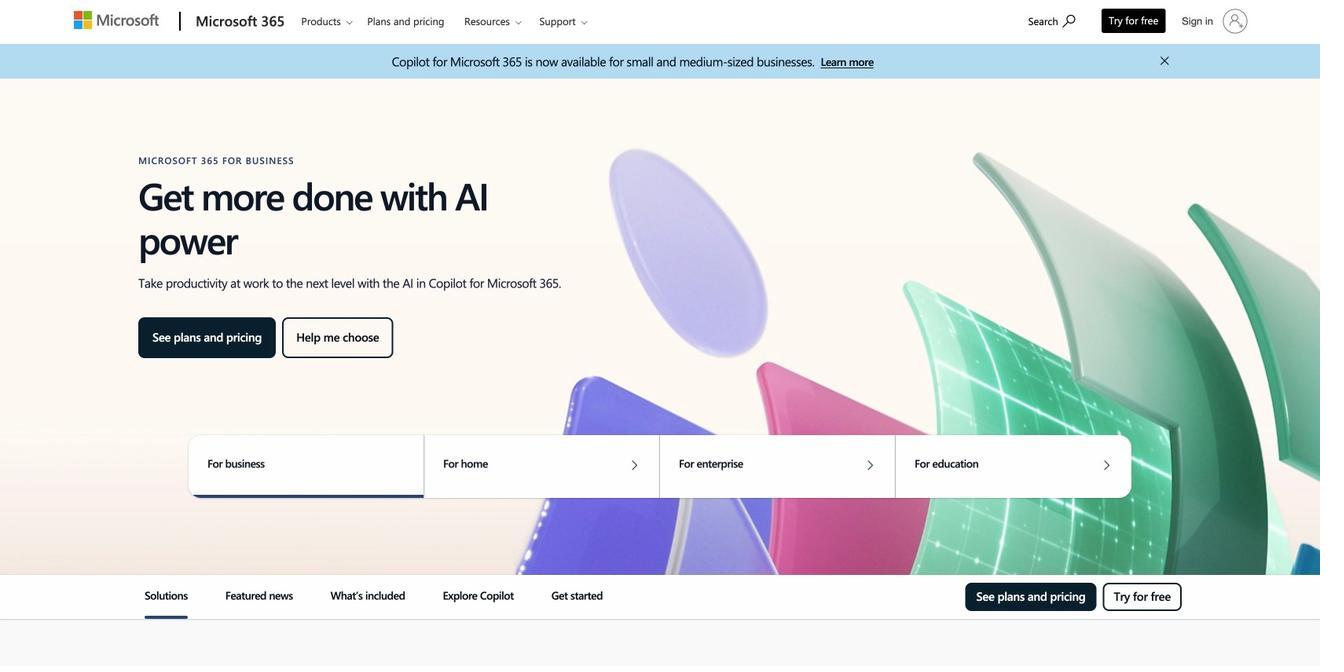 Task type: describe. For each thing, give the bounding box(es) containing it.
solutions image
[[145, 616, 188, 620]]

in-page quick links element
[[72, 576, 1248, 620]]



Task type: vqa. For each thing, say whether or not it's contained in the screenshot.
"receive"
no



Task type: locate. For each thing, give the bounding box(es) containing it.
alert
[[392, 52, 815, 71]]

microsoft image
[[74, 11, 159, 29]]

None search field
[[1021, 2, 1092, 38]]



